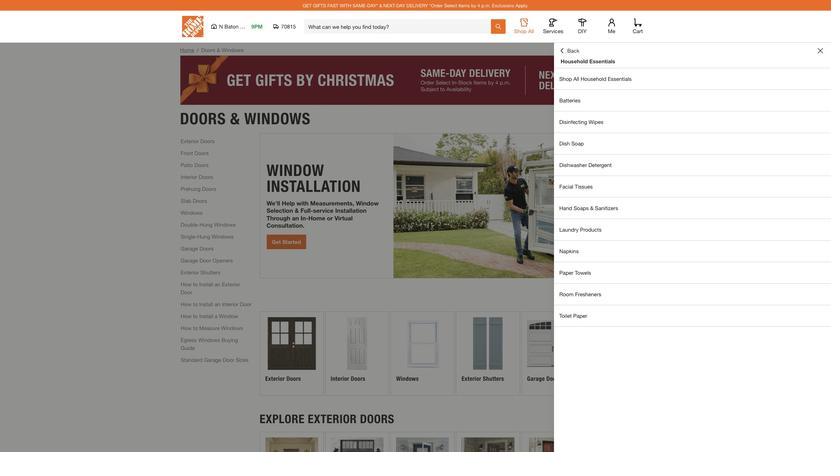 Task type: describe. For each thing, give the bounding box(es) containing it.
an for exterior
[[215, 281, 220, 288]]

installation
[[267, 177, 361, 196]]

egress windows buying guide link
[[181, 336, 252, 352]]

fast
[[327, 2, 339, 8]]

0 vertical spatial home
[[180, 47, 194, 53]]

towels
[[575, 270, 591, 276]]

virtual
[[335, 215, 353, 222]]

single-hung windows
[[181, 233, 234, 240]]

1 horizontal spatial exterior doors
[[265, 376, 301, 383]]

to for how to install an interior door
[[193, 301, 198, 307]]

1 vertical spatial garage doors link
[[522, 312, 585, 396]]

how to install an interior door
[[181, 301, 252, 307]]

windows inside double-hung windows link
[[214, 221, 236, 228]]

hand
[[559, 205, 572, 211]]

& inside we'll help with measurements, window selection & full-service installation through an in-home or virtual consultation.
[[295, 207, 299, 214]]

to for how to measure windows
[[193, 325, 198, 331]]

get started
[[272, 239, 301, 245]]

feedback link image
[[822, 112, 831, 148]]

with
[[297, 200, 309, 207]]

patio doors
[[181, 162, 209, 168]]

exterior doors link for the prehung doors link
[[181, 137, 215, 145]]

doors inside "link"
[[194, 162, 209, 168]]

we'll help with measurements, window selection & full-service installation through an in-home or virtual consultation.
[[267, 200, 379, 229]]

0 vertical spatial exterior doors
[[181, 138, 215, 144]]

diy
[[578, 28, 587, 34]]

me
[[608, 28, 615, 34]]

image for exterior doors image
[[265, 317, 318, 370]]

image for windows image
[[396, 317, 449, 370]]

fresheners
[[575, 291, 601, 298]]

9pm
[[251, 23, 263, 30]]

4
[[478, 2, 480, 8]]

egress
[[181, 337, 197, 343]]

how for how to install an interior door
[[181, 301, 192, 307]]

sizes
[[236, 357, 248, 363]]

0 horizontal spatial interior
[[181, 174, 197, 180]]

laundry products link
[[554, 219, 831, 241]]

image for security doors image
[[527, 438, 580, 453]]

garage door openers
[[181, 257, 233, 264]]

shop all button
[[513, 19, 535, 35]]

window for we'll help with measurements, window selection & full-service installation through an in-home or virtual consultation.
[[356, 200, 379, 207]]

/ for home
[[197, 47, 198, 53]]

windows inside single-hung windows link
[[212, 233, 234, 240]]

3 / 3
[[625, 283, 634, 291]]

drawer close image
[[818, 48, 823, 53]]

wipes
[[589, 119, 603, 125]]

we'll
[[267, 200, 280, 207]]

apply.
[[516, 2, 528, 8]]

gifts
[[313, 2, 326, 8]]

exterior inside the how to install an exterior door
[[222, 281, 240, 288]]

guide
[[181, 345, 195, 351]]

next-
[[383, 2, 396, 8]]

detergent
[[588, 162, 612, 168]]

single-hung windows link
[[181, 233, 234, 241]]

front
[[181, 150, 193, 156]]

started
[[282, 239, 301, 245]]

egress windows buying guide
[[181, 337, 238, 351]]

room fresheners link
[[554, 284, 831, 305]]

how for how to measure windows
[[181, 325, 192, 331]]

toilet
[[559, 313, 572, 319]]

1 vertical spatial interior doors
[[331, 376, 365, 383]]

in-
[[301, 215, 308, 222]]

dishwasher detergent
[[559, 162, 612, 168]]

1 horizontal spatial exterior shutters link
[[456, 312, 520, 396]]

service
[[313, 207, 334, 214]]

measurements,
[[310, 200, 354, 207]]

hand soaps & sanitizers
[[559, 205, 618, 211]]

image for front doors image
[[265, 438, 318, 453]]

sponsored banner image
[[180, 55, 651, 105]]

What can we help you find today? search field
[[308, 20, 491, 34]]

patio
[[181, 162, 193, 168]]

0 vertical spatial shutters
[[200, 269, 220, 276]]

install for interior
[[199, 301, 213, 307]]

garage door openers link
[[181, 257, 233, 265]]

get
[[272, 239, 281, 245]]

by
[[471, 2, 476, 8]]

dish soap link
[[554, 133, 831, 154]]

products
[[580, 227, 602, 233]]

slab
[[181, 198, 191, 204]]

how to install an interior door link
[[181, 300, 252, 308]]

prehung doors link
[[181, 185, 216, 193]]

batteries link
[[554, 90, 831, 111]]

exterior doors link for the bottom garage doors 'link'
[[260, 312, 323, 396]]

0 vertical spatial household
[[561, 58, 588, 64]]

image for garage doors image
[[527, 317, 580, 370]]

selection
[[267, 207, 293, 214]]

0 vertical spatial essentials
[[589, 58, 615, 64]]

2 3 from the left
[[631, 283, 634, 291]]

menu containing shop all household essentials
[[554, 68, 831, 327]]

consultation.
[[267, 222, 305, 229]]

double-hung windows
[[181, 221, 236, 228]]

toilet paper link
[[554, 306, 831, 327]]

facial tissues link
[[554, 176, 831, 197]]

1 3 from the left
[[625, 283, 629, 291]]

windows inside how to measure windows 'link'
[[221, 325, 243, 331]]

get gifts fast with same-day* & next-day delivery *order select items by 4 p.m. exclusions apply.
[[303, 2, 528, 8]]

paper towels
[[559, 270, 591, 276]]

same-
[[353, 2, 367, 8]]

all for shop all
[[528, 28, 534, 34]]

room
[[559, 291, 574, 298]]

get started link
[[267, 235, 306, 249]]

delivery
[[407, 2, 428, 8]]

1 horizontal spatial interior doors link
[[325, 312, 389, 396]]

p.m.
[[481, 2, 491, 8]]

diy button
[[572, 19, 593, 35]]

facial
[[559, 183, 573, 190]]

services
[[543, 28, 563, 34]]

tissues
[[575, 183, 593, 190]]

door inside the how to install an exterior door
[[181, 289, 192, 295]]

paper towels link
[[554, 262, 831, 284]]

how for how to install an exterior door
[[181, 281, 192, 288]]

window
[[267, 161, 324, 180]]

cart link
[[631, 19, 645, 35]]

0 vertical spatial interior doors
[[181, 174, 213, 180]]

prehung
[[181, 186, 201, 192]]

household inside 'shop all household essentials' link
[[581, 76, 606, 82]]

rouge
[[240, 23, 256, 30]]

install for exterior
[[199, 281, 213, 288]]

0 vertical spatial exterior shutters
[[181, 269, 220, 276]]

single-
[[181, 233, 197, 240]]

soaps
[[574, 205, 589, 211]]

1 horizontal spatial shutters
[[483, 376, 504, 383]]

an inside we'll help with measurements, window selection & full-service installation through an in-home or virtual consultation.
[[292, 215, 299, 222]]

dish soap
[[559, 140, 584, 147]]

image for exterior shutters image
[[462, 317, 515, 370]]



Task type: vqa. For each thing, say whether or not it's contained in the screenshot.
the right "Shop"
yes



Task type: locate. For each thing, give the bounding box(es) containing it.
me button
[[601, 19, 622, 35]]

&
[[379, 2, 382, 8], [217, 47, 220, 53], [230, 109, 240, 128], [590, 205, 594, 211], [295, 207, 299, 214]]

2 how from the top
[[181, 301, 192, 307]]

1 vertical spatial garage doors
[[527, 376, 561, 383]]

1 to from the top
[[193, 281, 198, 288]]

install inside how to install a window link
[[199, 313, 213, 319]]

0 horizontal spatial shutters
[[200, 269, 220, 276]]

get
[[303, 2, 312, 8]]

1 vertical spatial interior
[[222, 301, 238, 307]]

4 how from the top
[[181, 325, 192, 331]]

1 install from the top
[[199, 281, 213, 288]]

through
[[267, 215, 290, 222]]

napkins link
[[554, 241, 831, 262]]

exterior shutters
[[181, 269, 220, 276], [462, 376, 504, 383]]

front doors link
[[181, 149, 209, 157]]

0 vertical spatial shop
[[514, 28, 527, 34]]

0 vertical spatial window
[[356, 200, 379, 207]]

/ for 3
[[629, 283, 631, 291]]

windows inside egress windows buying guide
[[198, 337, 220, 343]]

2 vertical spatial an
[[215, 301, 220, 307]]

install inside how to install an interior door link
[[199, 301, 213, 307]]

home inside we'll help with measurements, window selection & full-service installation through an in-home or virtual consultation.
[[308, 215, 325, 222]]

shop
[[514, 28, 527, 34], [559, 76, 572, 82]]

1 horizontal spatial interior doors
[[331, 376, 365, 383]]

shop all
[[514, 28, 534, 34]]

3 how from the top
[[181, 313, 192, 319]]

1 vertical spatial essentials
[[608, 76, 632, 82]]

to for how to install an exterior door
[[193, 281, 198, 288]]

essentials inside 'shop all household essentials' link
[[608, 76, 632, 82]]

windows link
[[181, 209, 203, 217], [391, 312, 454, 396]]

hung up single-hung windows
[[200, 221, 212, 228]]

interior doors link
[[181, 173, 213, 181], [325, 312, 389, 396]]

1 vertical spatial interior doors link
[[325, 312, 389, 396]]

how to measure windows link
[[181, 324, 243, 332]]

full-
[[301, 207, 313, 214]]

laundry products
[[559, 227, 602, 233]]

2 install from the top
[[199, 301, 213, 307]]

1 horizontal spatial exterior doors link
[[260, 312, 323, 396]]

1 vertical spatial /
[[629, 283, 631, 291]]

image for interior doors image
[[331, 317, 384, 370]]

1 vertical spatial household
[[581, 76, 606, 82]]

window for how to install a window
[[219, 313, 238, 319]]

1 horizontal spatial all
[[573, 76, 579, 82]]

2 vertical spatial interior
[[331, 376, 349, 383]]

garage
[[181, 245, 198, 252], [181, 257, 198, 264], [204, 357, 221, 363], [527, 376, 545, 383]]

paper right toilet
[[573, 313, 587, 319]]

slab doors link
[[181, 197, 207, 205]]

1 vertical spatial home
[[308, 215, 325, 222]]

window up installation
[[356, 200, 379, 207]]

0 horizontal spatial exterior shutters link
[[181, 269, 220, 277]]

standard garage door sizes link
[[181, 356, 248, 364]]

windows
[[222, 47, 244, 53], [244, 109, 311, 128], [181, 210, 203, 216], [214, 221, 236, 228], [212, 233, 234, 240], [221, 325, 243, 331], [198, 337, 220, 343], [396, 376, 419, 383]]

how for how to install a window
[[181, 313, 192, 319]]

select
[[444, 2, 457, 8]]

disinfecting wipes
[[559, 119, 603, 125]]

0 vertical spatial install
[[199, 281, 213, 288]]

exterior shutters link
[[181, 269, 220, 277], [456, 312, 520, 396]]

hung for double-
[[200, 221, 212, 228]]

to up how to measure windows on the left of the page
[[193, 313, 198, 319]]

an up how to install an interior door
[[215, 281, 220, 288]]

0 horizontal spatial garage doors
[[181, 245, 214, 252]]

0 vertical spatial exterior doors link
[[181, 137, 215, 145]]

all
[[528, 28, 534, 34], [573, 76, 579, 82]]

door
[[200, 257, 211, 264], [181, 289, 192, 295], [240, 301, 252, 307], [223, 357, 234, 363]]

1 horizontal spatial window
[[356, 200, 379, 207]]

0 vertical spatial interior doors link
[[181, 173, 213, 181]]

disinfecting wipes link
[[554, 111, 831, 133]]

1 vertical spatial shop
[[559, 76, 572, 82]]

0 vertical spatial garage doors link
[[181, 245, 214, 253]]

an inside the how to install an exterior door
[[215, 281, 220, 288]]

0 horizontal spatial garage doors link
[[181, 245, 214, 253]]

how inside how to measure windows 'link'
[[181, 325, 192, 331]]

3 to from the top
[[193, 313, 198, 319]]

0 vertical spatial interior
[[181, 174, 197, 180]]

70815
[[281, 23, 296, 30]]

shop inside button
[[514, 28, 527, 34]]

double-
[[181, 221, 200, 228]]

0 vertical spatial paper
[[559, 270, 573, 276]]

how to install a window link
[[181, 312, 238, 320]]

how to measure windows
[[181, 325, 243, 331]]

1 horizontal spatial home
[[308, 215, 325, 222]]

1 vertical spatial hung
[[197, 233, 210, 240]]

1 vertical spatial exterior doors link
[[260, 312, 323, 396]]

to inside 'link'
[[193, 325, 198, 331]]

0 vertical spatial windows link
[[181, 209, 203, 217]]

facial tissues
[[559, 183, 593, 190]]

a
[[215, 313, 217, 319]]

how inside the how to install an exterior door
[[181, 281, 192, 288]]

hung for single-
[[197, 233, 210, 240]]

an
[[292, 215, 299, 222], [215, 281, 220, 288], [215, 301, 220, 307]]

the home depot logo image
[[182, 16, 203, 37]]

dish
[[559, 140, 570, 147]]

0 horizontal spatial home
[[180, 47, 194, 53]]

to inside the how to install an exterior door
[[193, 281, 198, 288]]

patio doors link
[[181, 161, 209, 169]]

all inside menu
[[573, 76, 579, 82]]

1 vertical spatial shutters
[[483, 376, 504, 383]]

1 horizontal spatial windows link
[[391, 312, 454, 396]]

window right a
[[219, 313, 238, 319]]

how inside how to install a window link
[[181, 313, 192, 319]]

to down garage door openers link
[[193, 281, 198, 288]]

1 vertical spatial exterior shutters link
[[456, 312, 520, 396]]

shop down apply.
[[514, 28, 527, 34]]

0 horizontal spatial exterior doors
[[181, 138, 215, 144]]

shop for shop all
[[514, 28, 527, 34]]

0 horizontal spatial all
[[528, 28, 534, 34]]

2 vertical spatial install
[[199, 313, 213, 319]]

4 to from the top
[[193, 325, 198, 331]]

image for storm doors image
[[396, 438, 449, 453]]

all for shop all household essentials
[[573, 76, 579, 82]]

household down back
[[561, 58, 588, 64]]

0 horizontal spatial windows link
[[181, 209, 203, 217]]

image for garage door openers image
[[593, 317, 645, 370]]

3 install from the top
[[199, 313, 213, 319]]

batteries
[[559, 97, 581, 104]]

garage doors inside garage doors 'link'
[[527, 376, 561, 383]]

garage doors link
[[181, 245, 214, 253], [522, 312, 585, 396]]

/ inside home / doors & windows
[[197, 47, 198, 53]]

0 vertical spatial garage doors
[[181, 245, 214, 252]]

1 vertical spatial an
[[215, 281, 220, 288]]

household
[[561, 58, 588, 64], [581, 76, 606, 82]]

an left in-
[[292, 215, 299, 222]]

3
[[625, 283, 629, 291], [631, 283, 634, 291]]

hand soaps & sanitizers link
[[554, 198, 831, 219]]

1 horizontal spatial /
[[629, 283, 631, 291]]

window inside we'll help with measurements, window selection & full-service installation through an in-home or virtual consultation.
[[356, 200, 379, 207]]

with
[[340, 2, 351, 8]]

install
[[199, 281, 213, 288], [199, 301, 213, 307], [199, 313, 213, 319]]

disinfecting
[[559, 119, 587, 125]]

install up how to install an interior door
[[199, 281, 213, 288]]

1 horizontal spatial 3
[[631, 283, 634, 291]]

0 horizontal spatial 3
[[625, 283, 629, 291]]

shop for shop all household essentials
[[559, 76, 572, 82]]

1 vertical spatial exterior doors
[[265, 376, 301, 383]]

1 vertical spatial install
[[199, 301, 213, 307]]

garage doors
[[181, 245, 214, 252], [527, 376, 561, 383]]

0 vertical spatial an
[[292, 215, 299, 222]]

1 vertical spatial windows link
[[391, 312, 454, 396]]

front doors
[[181, 150, 209, 156]]

70815 button
[[273, 23, 296, 30]]

how inside how to install an interior door link
[[181, 301, 192, 307]]

doors & windows
[[180, 109, 311, 128]]

hung down double-hung windows link on the left of the page
[[197, 233, 210, 240]]

laundry
[[559, 227, 579, 233]]

1 vertical spatial paper
[[573, 313, 587, 319]]

paper left the towels
[[559, 270, 573, 276]]

1 vertical spatial exterior shutters
[[462, 376, 504, 383]]

1 horizontal spatial garage doors link
[[522, 312, 585, 396]]

image for patio doors image
[[331, 438, 384, 453]]

install inside the how to install an exterior door
[[199, 281, 213, 288]]

back
[[567, 47, 579, 54]]

day*
[[367, 2, 378, 8]]

how to install a window
[[181, 313, 238, 319]]

2 to from the top
[[193, 301, 198, 307]]

dishwasher
[[559, 162, 587, 168]]

room fresheners
[[559, 291, 601, 298]]

paper
[[559, 270, 573, 276], [573, 313, 587, 319]]

home down the home depot logo
[[180, 47, 194, 53]]

hung
[[200, 221, 212, 228], [197, 233, 210, 240]]

to for how to install a window
[[193, 313, 198, 319]]

menu
[[554, 68, 831, 327]]

an for interior
[[215, 301, 220, 307]]

0 horizontal spatial /
[[197, 47, 198, 53]]

1 horizontal spatial interior
[[222, 301, 238, 307]]

1 vertical spatial window
[[219, 313, 238, 319]]

all left services
[[528, 28, 534, 34]]

0 horizontal spatial shop
[[514, 28, 527, 34]]

0 horizontal spatial exterior shutters
[[181, 269, 220, 276]]

shop all household essentials link
[[554, 68, 831, 90]]

window installation
[[267, 161, 361, 196]]

1 horizontal spatial exterior shutters
[[462, 376, 504, 383]]

dishwasher detergent link
[[554, 155, 831, 176]]

household down household essentials
[[581, 76, 606, 82]]

shop up batteries
[[559, 76, 572, 82]]

to up how to install a window
[[193, 301, 198, 307]]

1 how from the top
[[181, 281, 192, 288]]

1 vertical spatial all
[[573, 76, 579, 82]]

1 horizontal spatial garage doors
[[527, 376, 561, 383]]

back button
[[559, 47, 579, 54]]

home down service
[[308, 215, 325, 222]]

0 vertical spatial /
[[197, 47, 198, 53]]

image for screen doors image
[[462, 438, 515, 453]]

0 horizontal spatial interior doors
[[181, 174, 213, 180]]

0 horizontal spatial window
[[219, 313, 238, 319]]

0 vertical spatial exterior shutters link
[[181, 269, 220, 277]]

n baton rouge
[[219, 23, 256, 30]]

buying
[[222, 337, 238, 343]]

0 vertical spatial hung
[[200, 221, 212, 228]]

0 horizontal spatial exterior doors link
[[181, 137, 215, 145]]

0 vertical spatial all
[[528, 28, 534, 34]]

explore
[[260, 412, 305, 427]]

shop all household essentials
[[559, 76, 632, 82]]

how to install an exterior door
[[181, 281, 240, 295]]

install left a
[[199, 313, 213, 319]]

installation
[[335, 207, 367, 214]]

home link
[[180, 47, 194, 53]]

slab doors
[[181, 198, 207, 204]]

toilet paper
[[559, 313, 587, 319]]

1 horizontal spatial shop
[[559, 76, 572, 82]]

image for window installation image
[[394, 134, 651, 278]]

shop inside menu
[[559, 76, 572, 82]]

help
[[282, 200, 295, 207]]

an up a
[[215, 301, 220, 307]]

all down household essentials
[[573, 76, 579, 82]]

install for window
[[199, 313, 213, 319]]

prehung doors
[[181, 186, 216, 192]]

install up how to install a window
[[199, 301, 213, 307]]

all inside button
[[528, 28, 534, 34]]

0 horizontal spatial interior doors link
[[181, 173, 213, 181]]

2 horizontal spatial interior
[[331, 376, 349, 383]]

to up egress at the bottom left of page
[[193, 325, 198, 331]]

or
[[327, 215, 333, 222]]



